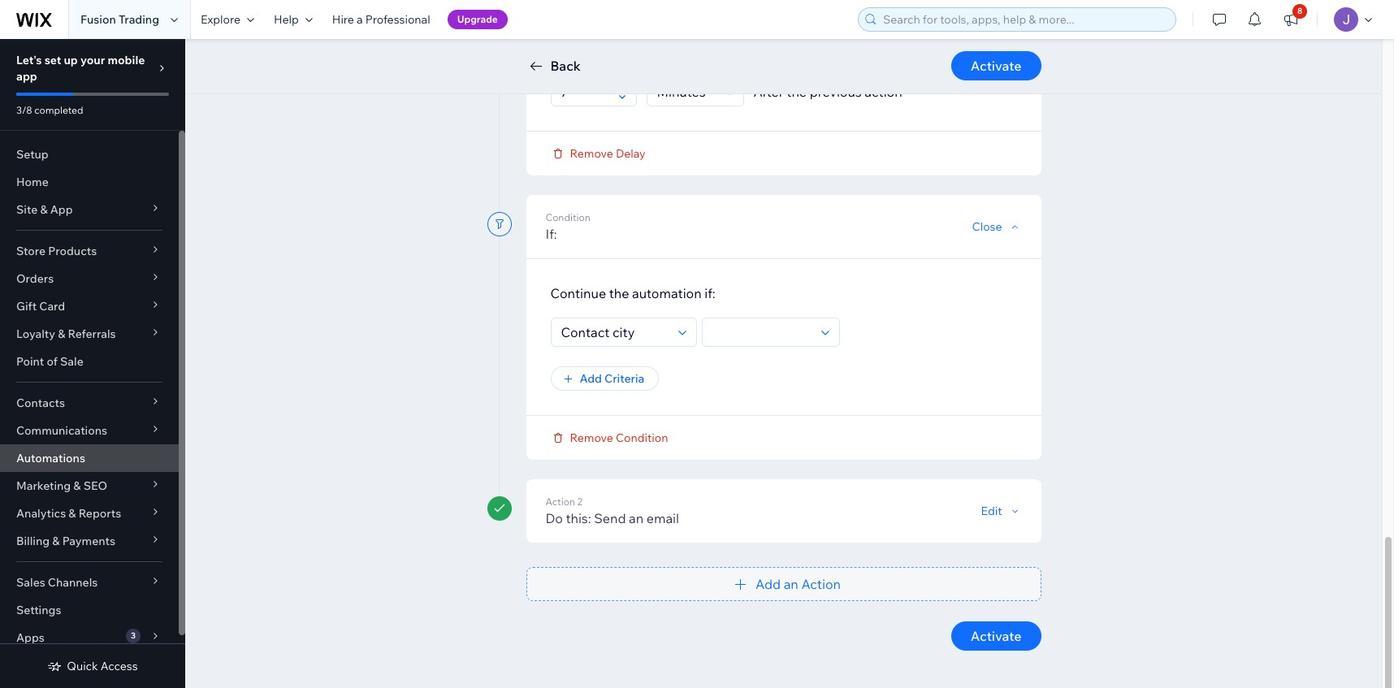 Task type: vqa. For each thing, say whether or not it's contained in the screenshot.
the bottommost an
yes



Task type: describe. For each thing, give the bounding box(es) containing it.
loyalty & referrals button
[[0, 320, 179, 348]]

marketing
[[16, 479, 71, 493]]

do
[[546, 510, 563, 526]]

up
[[64, 53, 78, 67]]

app
[[16, 69, 37, 84]]

0 horizontal spatial condition
[[546, 211, 591, 223]]

quick access
[[67, 659, 138, 674]]

reports
[[79, 506, 121, 521]]

site & app button
[[0, 196, 179, 224]]

settings link
[[0, 597, 179, 624]]

upgrade
[[457, 13, 498, 25]]

Select criteria field
[[556, 318, 673, 346]]

store products button
[[0, 237, 179, 265]]

of
[[47, 354, 58, 369]]

hire
[[332, 12, 354, 27]]

communications
[[16, 423, 107, 438]]

billing & payments
[[16, 534, 115, 549]]

apps
[[16, 631, 45, 645]]

settings
[[16, 603, 61, 618]]

0 vertical spatial action
[[785, 44, 822, 61]]

remove for continue
[[570, 430, 613, 445]]

email
[[647, 510, 679, 526]]

loyalty
[[16, 327, 55, 341]]

access
[[101, 659, 138, 674]]

referrals
[[68, 327, 116, 341]]

contacts
[[16, 396, 65, 410]]

orders
[[16, 271, 54, 286]]

& for marketing
[[73, 479, 81, 493]]

trading
[[119, 12, 159, 27]]

point of sale
[[16, 354, 84, 369]]

condition if:
[[546, 211, 591, 242]]

store products
[[16, 244, 97, 258]]

1 horizontal spatial condition
[[616, 430, 668, 445]]

& for loyalty
[[58, 327, 65, 341]]

8 button
[[1274, 0, 1309, 39]]

after the previous action
[[754, 83, 903, 100]]

back
[[551, 58, 581, 74]]

close
[[973, 219, 1003, 234]]

orders button
[[0, 265, 179, 293]]

activate for 2nd activate button
[[971, 628, 1022, 644]]

communications button
[[0, 417, 179, 445]]

if:
[[705, 285, 716, 301]]

point
[[16, 354, 44, 369]]

site & app
[[16, 202, 73, 217]]

edit button
[[981, 503, 1022, 518]]

billing
[[16, 534, 50, 549]]

card
[[39, 299, 65, 314]]

remove delay button
[[551, 146, 646, 161]]

remove for choose
[[570, 146, 613, 161]]

products
[[48, 244, 97, 258]]

set
[[44, 53, 61, 67]]

site
[[16, 202, 38, 217]]

3/8 completed
[[16, 104, 83, 116]]

mobile
[[108, 53, 145, 67]]

gift card
[[16, 299, 65, 314]]

delay
[[616, 146, 646, 161]]

an inside button
[[784, 576, 799, 592]]

add for add an action
[[756, 576, 781, 592]]

completed
[[34, 104, 83, 116]]

add criteria
[[580, 371, 645, 386]]

setup link
[[0, 141, 179, 168]]



Task type: locate. For each thing, give the bounding box(es) containing it.
quick access button
[[47, 659, 138, 674]]

marketing & seo
[[16, 479, 107, 493]]

perform
[[651, 44, 701, 61]]

criteria
[[605, 371, 645, 386]]

analytics & reports button
[[0, 500, 179, 527]]

the right after on the top right
[[787, 83, 807, 100]]

sales channels button
[[0, 569, 179, 597]]

if:
[[546, 226, 557, 242]]

0 vertical spatial activate button
[[952, 51, 1042, 80]]

analytics
[[16, 506, 66, 521]]

1 vertical spatial the
[[787, 83, 807, 100]]

action inside add an action button
[[802, 576, 841, 592]]

& left reports
[[69, 506, 76, 521]]

1 activate button from the top
[[952, 51, 1042, 80]]

0 vertical spatial an
[[629, 510, 644, 526]]

automations link
[[0, 445, 179, 472]]

remove down the add criteria button
[[570, 430, 613, 445]]

continue the automation if:
[[551, 285, 716, 301]]

setup
[[16, 147, 49, 162]]

condition up if:
[[546, 211, 591, 223]]

edit
[[981, 503, 1003, 518]]

the
[[703, 44, 724, 61], [787, 83, 807, 100], [609, 285, 629, 301]]

2 vertical spatial the
[[609, 285, 629, 301]]

sale
[[60, 354, 84, 369]]

gift
[[16, 299, 37, 314]]

condition down criteria
[[616, 430, 668, 445]]

automation
[[632, 285, 702, 301]]

1 horizontal spatial an
[[784, 576, 799, 592]]

8
[[1298, 6, 1303, 16]]

seo
[[83, 479, 107, 493]]

1 vertical spatial activate button
[[952, 621, 1042, 651]]

home link
[[0, 168, 179, 196]]

sales channels
[[16, 575, 98, 590]]

2 horizontal spatial the
[[787, 83, 807, 100]]

3
[[131, 631, 136, 641]]

add
[[580, 371, 602, 386], [756, 576, 781, 592]]

1 vertical spatial remove
[[570, 430, 613, 445]]

choose when to perform the following action
[[551, 44, 822, 61]]

1 horizontal spatial add
[[756, 576, 781, 592]]

choose
[[551, 44, 597, 61]]

add an action
[[756, 576, 841, 592]]

professional
[[366, 12, 430, 27]]

store
[[16, 244, 46, 258]]

0 vertical spatial the
[[703, 44, 724, 61]]

an inside action 2 do this: send an email
[[629, 510, 644, 526]]

activate
[[971, 58, 1022, 74], [971, 628, 1022, 644]]

& inside 'popup button'
[[69, 506, 76, 521]]

point of sale link
[[0, 348, 179, 375]]

add an action button
[[526, 567, 1042, 601]]

0 horizontal spatial add
[[580, 371, 602, 386]]

1 vertical spatial condition
[[616, 430, 668, 445]]

automations
[[16, 451, 85, 466]]

remove condition button
[[551, 430, 668, 445]]

& right 'billing'
[[52, 534, 60, 549]]

action
[[785, 44, 822, 61], [865, 83, 903, 100]]

payments
[[62, 534, 115, 549]]

remove left delay
[[570, 146, 613, 161]]

0 vertical spatial action
[[546, 495, 575, 508]]

marketing & seo button
[[0, 472, 179, 500]]

the for after the previous action
[[787, 83, 807, 100]]

1 vertical spatial an
[[784, 576, 799, 592]]

& right loyalty
[[58, 327, 65, 341]]

0 horizontal spatial action
[[785, 44, 822, 61]]

sidebar element
[[0, 39, 185, 688]]

0 horizontal spatial the
[[609, 285, 629, 301]]

None number field
[[556, 78, 613, 105]]

add inside the add criteria button
[[580, 371, 602, 386]]

& left seo
[[73, 479, 81, 493]]

0 vertical spatial remove
[[570, 146, 613, 161]]

1 vertical spatial activate
[[971, 628, 1022, 644]]

fusion
[[80, 12, 116, 27]]

hire a professional
[[332, 12, 430, 27]]

& inside popup button
[[40, 202, 48, 217]]

0 vertical spatial condition
[[546, 211, 591, 223]]

& right site
[[40, 202, 48, 217]]

channels
[[48, 575, 98, 590]]

3/8
[[16, 104, 32, 116]]

& for billing
[[52, 534, 60, 549]]

& for analytics
[[69, 506, 76, 521]]

back button
[[526, 56, 581, 76]]

0 horizontal spatial action
[[546, 495, 575, 508]]

help button
[[264, 0, 323, 39]]

add inside add an action button
[[756, 576, 781, 592]]

help
[[274, 12, 299, 27]]

2
[[578, 495, 583, 508]]

previous
[[810, 83, 862, 100]]

action
[[546, 495, 575, 508], [802, 576, 841, 592]]

action right previous at right top
[[865, 83, 903, 100]]

activate for first activate button from the top of the page
[[971, 58, 1022, 74]]

0 vertical spatial activate
[[971, 58, 1022, 74]]

action up after the previous action
[[785, 44, 822, 61]]

None field
[[652, 78, 720, 105], [707, 318, 816, 346], [652, 78, 720, 105], [707, 318, 816, 346]]

this:
[[566, 510, 591, 526]]

quick
[[67, 659, 98, 674]]

the up select criteria field
[[609, 285, 629, 301]]

app
[[50, 202, 73, 217]]

add for add criteria
[[580, 371, 602, 386]]

after
[[754, 83, 784, 100]]

the for continue the automation if:
[[609, 285, 629, 301]]

remove condition
[[570, 430, 668, 445]]

1 vertical spatial action
[[865, 83, 903, 100]]

hire a professional link
[[323, 0, 440, 39]]

0 vertical spatial add
[[580, 371, 602, 386]]

action inside action 2 do this: send an email
[[546, 495, 575, 508]]

1 vertical spatial add
[[756, 576, 781, 592]]

2 activate button from the top
[[952, 621, 1042, 651]]

add criteria button
[[551, 366, 659, 391]]

1 activate from the top
[[971, 58, 1022, 74]]

1 horizontal spatial action
[[802, 576, 841, 592]]

continue
[[551, 285, 606, 301]]

home
[[16, 175, 49, 189]]

explore
[[201, 12, 241, 27]]

1 remove from the top
[[570, 146, 613, 161]]

condition
[[546, 211, 591, 223], [616, 430, 668, 445]]

gift card button
[[0, 293, 179, 320]]

1 horizontal spatial action
[[865, 83, 903, 100]]

following
[[726, 44, 782, 61]]

contacts button
[[0, 389, 179, 417]]

2 activate from the top
[[971, 628, 1022, 644]]

activate button
[[952, 51, 1042, 80], [952, 621, 1042, 651]]

0 horizontal spatial an
[[629, 510, 644, 526]]

close button
[[973, 219, 1022, 234]]

& for site
[[40, 202, 48, 217]]

fusion trading
[[80, 12, 159, 27]]

remove delay
[[570, 146, 646, 161]]

loyalty & referrals
[[16, 327, 116, 341]]

your
[[80, 53, 105, 67]]

2 remove from the top
[[570, 430, 613, 445]]

1 horizontal spatial the
[[703, 44, 724, 61]]

sales
[[16, 575, 45, 590]]

let's
[[16, 53, 42, 67]]

let's set up your mobile app
[[16, 53, 145, 84]]

Search for tools, apps, help & more... field
[[879, 8, 1171, 31]]

a
[[357, 12, 363, 27]]

the right perform
[[703, 44, 724, 61]]

remove
[[570, 146, 613, 161], [570, 430, 613, 445]]

1 vertical spatial action
[[802, 576, 841, 592]]

billing & payments button
[[0, 527, 179, 555]]



